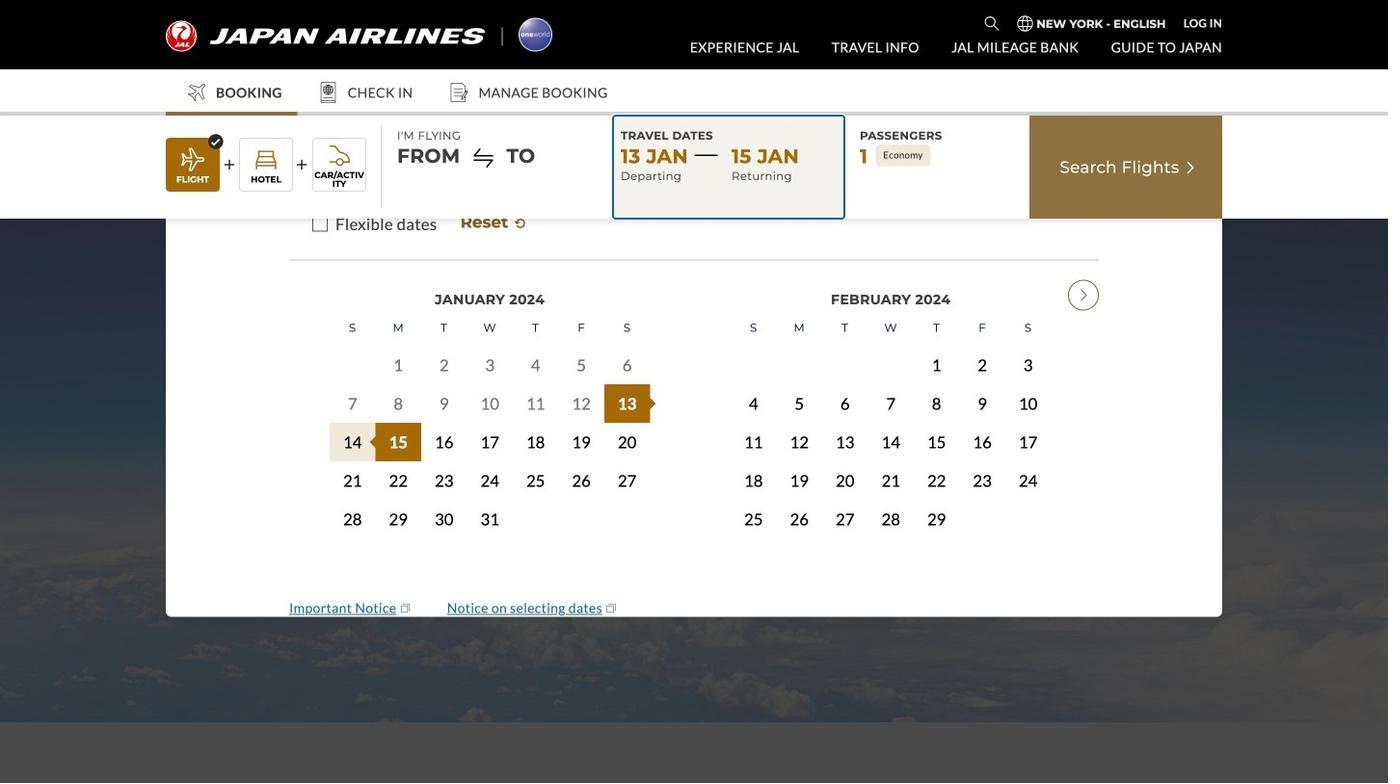 Task type: vqa. For each thing, say whether or not it's contained in the screenshot.
the rightmost Saturday element
yes



Task type: describe. For each thing, give the bounding box(es) containing it.
sunday element for 1st thursday element monday element
[[330, 330, 376, 366]]

one world image
[[519, 18, 553, 52]]

2 thursday element from the left
[[914, 330, 960, 366]]

saturday element for friday element corresponding to first thursday element from right
[[1006, 330, 1051, 366]]

wednesday element for first thursday element from right
[[868, 330, 914, 366]]

tuesday element for monday element for first thursday element from right
[[822, 330, 868, 366]]

monday element for 1st thursday element
[[376, 330, 421, 366]]

wednesday element for 1st thursday element
[[467, 330, 513, 366]]



Task type: locate. For each thing, give the bounding box(es) containing it.
0 horizontal spatial sunday element
[[330, 330, 376, 366]]

friday element for 1st thursday element
[[559, 330, 604, 366]]

1 horizontal spatial wednesday element
[[868, 330, 914, 366]]

friday element for first thursday element from right
[[960, 330, 1006, 366]]

2 monday element from the left
[[777, 330, 822, 366]]

2 tuesday element from the left
[[822, 330, 868, 366]]

1 wednesday element from the left
[[467, 330, 513, 366]]

thursday element
[[513, 330, 559, 366], [914, 330, 960, 366]]

1 horizontal spatial friday element
[[960, 330, 1006, 366]]

1 thursday element from the left
[[513, 330, 559, 366]]

1 friday element from the left
[[559, 330, 604, 366]]

0 horizontal spatial monday element
[[376, 330, 421, 366]]

saturday element
[[604, 330, 650, 366], [1006, 330, 1051, 366]]

0 horizontal spatial friday element
[[559, 330, 604, 366]]

1 sunday element from the left
[[330, 330, 376, 366]]

2 saturday element from the left
[[1006, 330, 1051, 366]]

1 tuesday element from the left
[[421, 330, 467, 366]]

sunday element
[[330, 330, 376, 366], [731, 330, 777, 366]]

sunday element for monday element for first thursday element from right
[[731, 330, 777, 366]]

1 horizontal spatial tuesday element
[[822, 330, 868, 366]]

monday element
[[376, 330, 421, 366], [777, 330, 822, 366]]

1 horizontal spatial thursday element
[[914, 330, 960, 366]]

japan airlines image
[[166, 21, 485, 52]]

2 wednesday element from the left
[[868, 330, 914, 366]]

0 horizontal spatial tuesday element
[[421, 330, 467, 366]]

1 monday element from the left
[[376, 330, 421, 366]]

2 friday element from the left
[[960, 330, 1006, 366]]

1 horizontal spatial monday element
[[777, 330, 822, 366]]

friday element
[[559, 330, 604, 366], [960, 330, 1006, 366]]

1 saturday element from the left
[[604, 330, 650, 366]]

tuesday element
[[421, 330, 467, 366], [822, 330, 868, 366]]

1 horizontal spatial saturday element
[[1006, 330, 1051, 366]]

0 horizontal spatial thursday element
[[513, 330, 559, 366]]

wednesday element
[[467, 330, 513, 366], [868, 330, 914, 366]]

tuesday element for 1st thursday element monday element
[[421, 330, 467, 366]]

saturday element for friday element corresponding to 1st thursday element
[[604, 330, 650, 366]]

2 sunday element from the left
[[731, 330, 777, 366]]

0 horizontal spatial saturday element
[[604, 330, 650, 366]]

0 horizontal spatial wednesday element
[[467, 330, 513, 366]]

1 horizontal spatial sunday element
[[731, 330, 777, 366]]

monday element for first thursday element from right
[[777, 330, 822, 366]]



